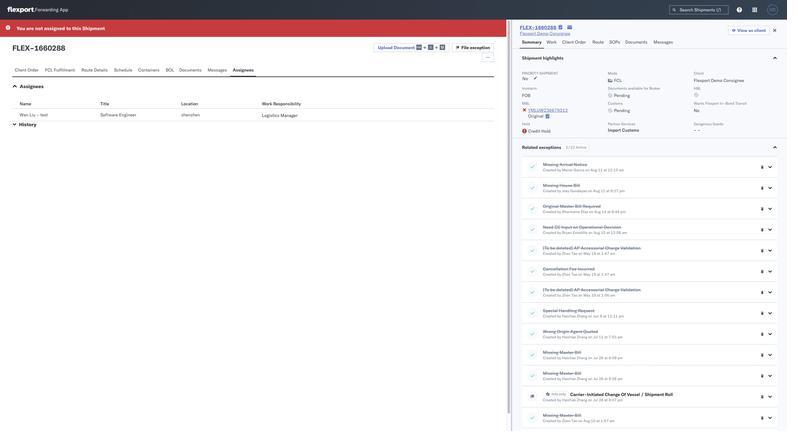 Task type: describe. For each thing, give the bounding box(es) containing it.
created inside original master bill required created by sharmaine diaz on aug 14 at 6:44 pm
[[543, 210, 556, 214]]

joey
[[562, 189, 569, 193]]

am inside cancellation fee incurred created by zhen tao on may 19 at 1:47 am
[[610, 272, 615, 277]]

jul inside wrong origin agent quoted created by haichao zhang on jul 11 at 7:53 pm
[[593, 335, 598, 340]]

by inside missing house bill created by joey gundayao on aug 11 at 6:17 pm
[[557, 189, 561, 193]]

1:47 inside cancellation fee incurred created by zhen tao on may 19 at 1:47 am
[[601, 272, 609, 277]]

zhen inside cancellation fee incurred created by zhen tao on may 19 at 1:47 am
[[562, 272, 571, 277]]

mode
[[608, 71, 617, 76]]

at inside missing master bill created by haichao zhang on jul 26 at 9:06 pm
[[605, 377, 608, 382]]

arrival
[[560, 162, 573, 168]]

created inside special handling request created by haichao zhang on jun 6 at 11:11 pm
[[543, 314, 556, 319]]

incoterm
[[522, 86, 537, 91]]

bol
[[166, 67, 174, 73]]

documents available for broker
[[608, 86, 660, 91]]

shipment highlights
[[522, 55, 564, 61]]

on down operational
[[588, 231, 593, 235]]

on inside the missing master bill created by zhen tao on aug 10 at 1:57 am
[[578, 419, 583, 424]]

summary
[[522, 39, 542, 45]]

on inside missing arrival notice created by mariel garcia on aug 11 at 12:15 am
[[586, 168, 590, 173]]

aug inside need cs input on operational decision created by bryan estodillo on aug 15 at 12:06 am
[[594, 231, 600, 235]]

pm inside missing master bill created by haichao zhang on jul 26 at 9:06 pm
[[618, 377, 623, 382]]

credit
[[528, 129, 540, 134]]

os button
[[766, 3, 780, 17]]

tao inside the missing master bill created by zhen tao on aug 10 at 1:57 am
[[571, 419, 577, 424]]

1 horizontal spatial client
[[562, 39, 574, 45]]

1:47 inside [to be deleted] ap accessorial charge validation created by zhen tao on may 19 at 1:47 am
[[601, 252, 609, 256]]

am inside missing arrival notice created by mariel garcia on aug 11 at 12:15 am
[[619, 168, 624, 173]]

created inside missing house bill created by joey gundayao on aug 11 at 6:17 pm
[[543, 189, 556, 193]]

decision
[[604, 225, 621, 230]]

documents for right the documents button
[[625, 39, 648, 45]]

software engineer
[[100, 112, 136, 118]]

bill for missing house bill created by joey gundayao on aug 11 at 6:17 pm
[[574, 183, 580, 188]]

master for missing master bill created by haichao zhang on jul 26 at 8:09 pm
[[560, 350, 574, 356]]

shipment
[[540, 71, 558, 76]]

/
[[641, 392, 644, 398]]

1:56
[[601, 293, 609, 298]]

wan
[[20, 112, 28, 118]]

flex
[[12, 43, 30, 53]]

created inside the missing master bill created by zhen tao on aug 10 at 1:57 am
[[543, 419, 556, 424]]

flex-
[[520, 24, 535, 30]]

available
[[628, 86, 643, 91]]

missing for missing arrival notice created by mariel garcia on aug 11 at 12:15 am
[[543, 162, 559, 168]]

original for original master bill required created by sharmaine diaz on aug 14 at 6:44 pm
[[543, 204, 559, 209]]

fee
[[570, 267, 577, 272]]

pm inside missing master bill created by haichao zhang on jul 26 at 8:09 pm
[[618, 356, 623, 361]]

info
[[552, 392, 558, 397]]

by inside the missing master bill created by zhen tao on aug 10 at 1:57 am
[[557, 419, 561, 424]]

messages for the rightmost the messages button
[[654, 39, 673, 45]]

flex-1660288
[[520, 24, 556, 30]]

dangerous goods - -
[[694, 122, 724, 133]]

by inside missing arrival notice created by mariel garcia on aug 11 at 12:15 am
[[557, 168, 561, 173]]

shipment for carrier-initiated change of vessel / shipment roll
[[645, 392, 664, 398]]

estodillo
[[573, 231, 588, 235]]

vessel
[[627, 392, 640, 398]]

on inside missing master bill created by haichao zhang on jul 26 at 8:09 pm
[[588, 356, 592, 361]]

original for original
[[528, 113, 544, 119]]

wan liu - test
[[20, 112, 48, 118]]

client order for the left client order button
[[15, 67, 39, 73]]

mbl
[[522, 101, 530, 106]]

highlights
[[543, 55, 564, 61]]

on inside special handling request created by haichao zhang on jun 6 at 11:11 pm
[[588, 314, 592, 319]]

at inside special handling request created by haichao zhang on jun 6 at 11:11 pm
[[603, 314, 607, 319]]

aug for missing master bill
[[584, 419, 590, 424]]

on up estodillo
[[573, 225, 578, 230]]

8:09
[[609, 356, 617, 361]]

9:06
[[609, 377, 617, 382]]

client inside client flexport demo consignee incoterm fob
[[694, 71, 704, 76]]

jul inside missing master bill created by haichao zhang on jul 26 at 8:09 pm
[[593, 356, 598, 361]]

shenzhen
[[181, 112, 200, 118]]

upload document
[[378, 45, 415, 50]]

missing master bill created by haichao zhang on jul 26 at 8:09 pm
[[543, 350, 623, 361]]

in-
[[720, 101, 726, 106]]

1 vertical spatial 1660288
[[34, 43, 65, 53]]

am inside the missing master bill created by zhen tao on aug 10 at 1:57 am
[[610, 419, 615, 424]]

logistics manager
[[262, 113, 298, 118]]

12:06
[[611, 231, 621, 235]]

jul inside missing master bill created by haichao zhang on jul 26 at 9:06 pm
[[593, 377, 598, 382]]

quoted
[[583, 329, 598, 335]]

software
[[100, 112, 118, 118]]

broker
[[649, 86, 660, 91]]

initiated
[[587, 392, 604, 398]]

11 inside wrong origin agent quoted created by haichao zhang on jul 11 at 7:53 pm
[[599, 335, 604, 340]]

no inside wants flexport in-bond transit no
[[694, 108, 700, 113]]

only
[[559, 392, 566, 397]]

partner
[[608, 122, 620, 126]]

0 vertical spatial consignee
[[550, 31, 570, 36]]

11 for missing arrival notice
[[598, 168, 603, 173]]

missing arrival notice created by mariel garcia on aug 11 at 12:15 am
[[543, 162, 624, 173]]

demo inside client flexport demo consignee incoterm fob
[[711, 78, 723, 83]]

at inside the [to be deleted] ap accessorial charge validation created by zhen tao on may 19 at 1:56 am
[[597, 293, 600, 298]]

zhen inside the missing master bill created by zhen tao on aug 10 at 1:57 am
[[562, 419, 571, 424]]

at inside cancellation fee incurred created by zhen tao on may 19 at 1:47 am
[[597, 272, 600, 277]]

missing for missing master bill created by haichao zhang on jul 26 at 9:06 pm
[[543, 371, 559, 377]]

customs inside "partner services import customs"
[[622, 128, 639, 133]]

0 horizontal spatial assignees
[[20, 83, 44, 89]]

bill for missing master bill created by haichao zhang on jul 26 at 8:09 pm
[[575, 350, 581, 356]]

by inside missing master bill created by haichao zhang on jul 26 at 8:09 pm
[[557, 356, 561, 361]]

validation for [to be deleted] ap accessorial charge validation created by zhen tao on may 19 at 1:47 am
[[621, 246, 641, 251]]

on down initiated
[[588, 398, 592, 403]]

schedule button
[[112, 65, 136, 77]]

at left 9:07
[[605, 398, 608, 403]]

client flexport demo consignee incoterm fob
[[522, 71, 744, 98]]

15
[[601, 231, 606, 235]]

5 zhang from the top
[[577, 398, 587, 403]]

related exceptions
[[522, 145, 561, 150]]

origin
[[557, 329, 569, 335]]

work for work responsibility
[[262, 101, 272, 107]]

by inside need cs input on operational decision created by bryan estodillo on aug 15 at 12:06 am
[[557, 231, 561, 235]]

related
[[522, 145, 538, 150]]

6:44
[[612, 210, 620, 214]]

haichao inside wrong origin agent quoted created by haichao zhang on jul 11 at 7:53 pm
[[562, 335, 576, 340]]

at inside the missing master bill created by zhen tao on aug 10 at 1:57 am
[[597, 419, 600, 424]]

1:57
[[601, 419, 609, 424]]

change
[[605, 392, 620, 398]]

work button
[[544, 37, 560, 49]]

may for [to be deleted] ap accessorial charge validation created by zhen tao on may 19 at 1:47 am
[[584, 252, 591, 256]]

may inside cancellation fee incurred created by zhen tao on may 19 at 1:47 am
[[584, 272, 591, 277]]

created inside need cs input on operational decision created by bryan estodillo on aug 15 at 12:06 am
[[543, 231, 556, 235]]

1 vertical spatial hold
[[541, 129, 551, 134]]

charge for [to be deleted] ap accessorial charge validation created by zhen tao on may 19 at 1:56 am
[[605, 288, 620, 293]]

by inside the [to be deleted] ap accessorial charge validation created by zhen tao on may 19 at 1:56 am
[[557, 293, 561, 298]]

wants flexport in-bond transit no
[[694, 101, 747, 113]]

accessorial for [to be deleted] ap accessorial charge validation created by zhen tao on may 19 at 1:47 am
[[581, 246, 604, 251]]

created inside missing arrival notice created by mariel garcia on aug 11 at 12:15 am
[[543, 168, 556, 173]]

documents for documents available for broker
[[608, 86, 627, 91]]

bond
[[726, 101, 734, 106]]

0 vertical spatial 1660288
[[535, 24, 556, 30]]

containers
[[138, 67, 160, 73]]

hbl
[[694, 86, 701, 91]]

shipment for you are not assigned to this shipment
[[82, 25, 105, 31]]

5 haichao from the top
[[562, 398, 576, 403]]

on inside wrong origin agent quoted created by haichao zhang on jul 11 at 7:53 pm
[[588, 335, 592, 340]]

at inside missing master bill created by haichao zhang on jul 26 at 8:09 pm
[[605, 356, 608, 361]]

1 vertical spatial assignees button
[[20, 83, 44, 89]]

am inside need cs input on operational decision created by bryan estodillo on aug 15 at 12:06 am
[[622, 231, 627, 235]]

bill for missing master bill created by haichao zhang on jul 26 at 9:06 pm
[[575, 371, 581, 377]]

forwarding app
[[35, 7, 68, 13]]

created inside cancellation fee incurred created by zhen tao on may 19 at 1:47 am
[[543, 272, 556, 277]]

responsibility
[[273, 101, 301, 107]]

0 horizontal spatial no
[[522, 76, 528, 81]]

containers button
[[136, 65, 163, 77]]

os
[[770, 7, 776, 12]]

incurred
[[578, 267, 595, 272]]

master for missing master bill created by haichao zhang on jul 26 at 9:06 pm
[[560, 371, 574, 377]]

zhang for missing master bill created by haichao zhang on jul 26 at 8:09 pm
[[577, 356, 587, 361]]

pm down carrier-initiated change of vessel / shipment roll
[[618, 398, 623, 403]]

at inside wrong origin agent quoted created by haichao zhang on jul 11 at 7:53 pm
[[605, 335, 608, 340]]

zhang inside wrong origin agent quoted created by haichao zhang on jul 11 at 7:53 pm
[[577, 335, 587, 340]]

info only
[[552, 392, 566, 397]]

cancellation
[[543, 267, 568, 272]]

messages for the left the messages button
[[208, 67, 227, 73]]

order for the left client order button
[[27, 67, 39, 73]]

dangerous
[[694, 122, 712, 126]]

by inside [to be deleted] ap accessorial charge validation created by zhen tao on may 19 at 1:47 am
[[557, 252, 561, 256]]

by inside missing master bill created by haichao zhang on jul 26 at 9:06 pm
[[557, 377, 561, 382]]

need
[[543, 225, 554, 230]]

flex-1660288 link
[[520, 24, 556, 30]]

at inside missing arrival notice created by mariel garcia on aug 11 at 12:15 am
[[604, 168, 607, 173]]

shipment inside button
[[522, 55, 542, 61]]

special handling request created by haichao zhang on jun 6 at 11:11 pm
[[543, 308, 624, 319]]

master for missing master bill created by zhen tao on aug 10 at 1:57 am
[[560, 413, 574, 419]]

created inside missing master bill created by haichao zhang on jul 26 at 9:06 pm
[[543, 377, 556, 382]]

to
[[66, 25, 71, 31]]

route details
[[81, 67, 108, 73]]

details
[[94, 67, 108, 73]]

created inside [to be deleted] ap accessorial charge validation created by zhen tao on may 19 at 1:47 am
[[543, 252, 556, 256]]

wrong
[[543, 329, 556, 335]]

engineer
[[119, 112, 136, 118]]

flexport. image
[[7, 7, 35, 13]]

0 vertical spatial client order button
[[560, 37, 590, 49]]

tao inside [to be deleted] ap accessorial charge validation created by zhen tao on may 19 at 1:47 am
[[571, 252, 577, 256]]

[to for [to be deleted] ap accessorial charge validation created by zhen tao on may 19 at 1:56 am
[[543, 288, 549, 293]]

view as client
[[738, 28, 766, 33]]

agent
[[570, 329, 582, 335]]

0 vertical spatial demo
[[537, 31, 549, 36]]

at inside original master bill required created by sharmaine diaz on aug 14 at 6:44 pm
[[607, 210, 611, 214]]



Task type: vqa. For each thing, say whether or not it's contained in the screenshot.


Task type: locate. For each thing, give the bounding box(es) containing it.
on inside original master bill required created by sharmaine diaz on aug 14 at 6:44 pm
[[589, 210, 593, 214]]

2 validation from the top
[[621, 288, 641, 293]]

14
[[602, 210, 606, 214]]

1 vertical spatial may
[[584, 272, 591, 277]]

original up need
[[543, 204, 559, 209]]

this
[[72, 25, 81, 31]]

2 1:47 from the top
[[601, 272, 609, 277]]

file exception button
[[452, 43, 494, 52], [452, 43, 494, 52]]

at
[[604, 168, 607, 173], [606, 189, 610, 193], [607, 210, 611, 214], [607, 231, 610, 235], [597, 252, 600, 256], [597, 272, 600, 277], [597, 293, 600, 298], [603, 314, 607, 319], [605, 335, 608, 340], [605, 356, 608, 361], [605, 377, 608, 382], [605, 398, 608, 403], [597, 419, 600, 424]]

at inside missing house bill created by joey gundayao on aug 11 at 6:17 pm
[[606, 189, 610, 193]]

1:47
[[601, 252, 609, 256], [601, 272, 609, 277]]

charge down 12:06
[[605, 246, 620, 251]]

on inside the [to be deleted] ap accessorial charge validation created by zhen tao on may 19 at 1:56 am
[[578, 293, 583, 298]]

are
[[26, 25, 34, 31]]

26 left 9:06
[[599, 377, 604, 382]]

2 zhen from the top
[[562, 272, 571, 277]]

2 vertical spatial 11
[[599, 335, 604, 340]]

documents down mode
[[608, 86, 627, 91]]

am inside [to be deleted] ap accessorial charge validation created by zhen tao on may 19 at 1:47 am
[[610, 252, 615, 256]]

1 horizontal spatial documents button
[[623, 37, 651, 49]]

0 vertical spatial route
[[593, 39, 604, 45]]

26 inside missing master bill created by haichao zhang on jul 26 at 8:09 pm
[[599, 356, 604, 361]]

1 vertical spatial 11
[[601, 189, 605, 193]]

on up incurred at the right bottom
[[578, 252, 583, 256]]

consignee inside client flexport demo consignee incoterm fob
[[724, 78, 744, 83]]

2 may from the top
[[584, 272, 591, 277]]

[to be deleted] ap accessorial charge validation created by zhen tao on may 19 at 1:56 am
[[543, 288, 641, 298]]

upload document button
[[374, 43, 449, 52]]

6 by from the top
[[557, 272, 561, 277]]

1 vertical spatial no
[[694, 108, 700, 113]]

consignee up bond
[[724, 78, 744, 83]]

26 down initiated
[[599, 398, 604, 403]]

1 vertical spatial messages
[[208, 67, 227, 73]]

aug for missing house bill
[[593, 189, 600, 193]]

26 inside missing master bill created by haichao zhang on jul 26 at 9:06 pm
[[599, 377, 604, 382]]

ap for [to be deleted] ap accessorial charge validation created by zhen tao on may 19 at 1:47 am
[[574, 246, 580, 251]]

2 horizontal spatial shipment
[[645, 392, 664, 398]]

flexport for fob
[[694, 78, 710, 83]]

haichao inside missing master bill created by haichao zhang on jul 26 at 8:09 pm
[[562, 356, 576, 361]]

0 horizontal spatial fcl
[[45, 67, 53, 73]]

1 horizontal spatial shipment
[[522, 55, 542, 61]]

pm right 8:09
[[618, 356, 623, 361]]

zhang up missing master bill created by haichao zhang on jul 26 at 9:06 pm
[[577, 356, 587, 361]]

route for route details
[[81, 67, 93, 73]]

[to up special
[[543, 288, 549, 293]]

jul down quoted
[[593, 335, 598, 340]]

10 created from the top
[[543, 356, 556, 361]]

haichao inside missing master bill created by haichao zhang on jul 26 at 9:06 pm
[[562, 377, 576, 382]]

12 by from the top
[[557, 398, 561, 403]]

flexport for no
[[705, 101, 719, 106]]

1 horizontal spatial order
[[575, 39, 586, 45]]

haichao for missing master bill created by haichao zhang on jul 26 at 9:06 pm
[[562, 377, 576, 382]]

route inside route details button
[[81, 67, 93, 73]]

0 vertical spatial assignees
[[233, 67, 254, 73]]

accessorial
[[581, 246, 604, 251], [581, 288, 604, 293]]

0 vertical spatial client order
[[562, 39, 586, 45]]

2 vertical spatial flexport
[[705, 101, 719, 106]]

3 tao from the top
[[571, 293, 577, 298]]

2/22
[[566, 145, 575, 150]]

3 zhang from the top
[[577, 356, 587, 361]]

0 horizontal spatial work
[[262, 101, 272, 107]]

19 inside the [to be deleted] ap accessorial charge validation created by zhen tao on may 19 at 1:56 am
[[592, 293, 596, 298]]

0 horizontal spatial route
[[81, 67, 93, 73]]

0 vertical spatial documents
[[625, 39, 648, 45]]

0 horizontal spatial client order button
[[12, 65, 43, 77]]

flexport inside client flexport demo consignee incoterm fob
[[694, 78, 710, 83]]

at left 6:17
[[606, 189, 610, 193]]

haichao for special handling request created by haichao zhang on jun 6 at 11:11 pm
[[562, 314, 576, 319]]

master inside the missing master bill created by zhen tao on aug 10 at 1:57 am
[[560, 413, 574, 419]]

work for work
[[547, 39, 557, 45]]

11 for missing house bill
[[601, 189, 605, 193]]

1 horizontal spatial messages button
[[651, 37, 676, 49]]

deleted] down bryan
[[556, 246, 573, 251]]

zhang for missing master bill created by haichao zhang on jul 26 at 9:06 pm
[[577, 377, 587, 382]]

roll
[[665, 392, 673, 398]]

deleted] for [to be deleted] ap accessorial charge validation created by zhen tao on may 19 at 1:47 am
[[556, 246, 573, 251]]

am right "12:15"
[[619, 168, 624, 173]]

1 jul from the top
[[593, 335, 598, 340]]

bill inside the missing master bill created by zhen tao on aug 10 at 1:57 am
[[575, 413, 581, 419]]

0 vertical spatial shipment
[[82, 25, 105, 31]]

[to inside the [to be deleted] ap accessorial charge validation created by zhen tao on may 19 at 1:56 am
[[543, 288, 549, 293]]

[to inside [to be deleted] ap accessorial charge validation created by zhen tao on may 19 at 1:47 am
[[543, 246, 549, 251]]

zhang
[[577, 314, 587, 319], [577, 335, 587, 340], [577, 356, 587, 361], [577, 377, 587, 382], [577, 398, 587, 403]]

1 vertical spatial [to
[[543, 288, 549, 293]]

tao up handling
[[571, 293, 577, 298]]

11 left 6:17
[[601, 189, 605, 193]]

documents for bottommost the documents button
[[179, 67, 201, 73]]

may inside [to be deleted] ap accessorial charge validation created by zhen tao on may 19 at 1:47 am
[[584, 252, 591, 256]]

aug inside the missing master bill created by zhen tao on aug 10 at 1:57 am
[[584, 419, 590, 424]]

11 by from the top
[[557, 377, 561, 382]]

shipment right this
[[82, 25, 105, 31]]

client
[[562, 39, 574, 45], [15, 67, 26, 73], [694, 71, 704, 76]]

1 horizontal spatial route
[[593, 39, 604, 45]]

tao left 10
[[571, 419, 577, 424]]

0 vertical spatial messages button
[[651, 37, 676, 49]]

at left "12:15"
[[604, 168, 607, 173]]

may down incurred at the right bottom
[[584, 272, 591, 277]]

charge up '1:56'
[[605, 288, 620, 293]]

7 created from the top
[[543, 293, 556, 298]]

13 created from the top
[[543, 419, 556, 424]]

be for [to be deleted] ap accessorial charge validation created by zhen tao on may 19 at 1:47 am
[[550, 246, 555, 251]]

1 horizontal spatial 1660288
[[535, 24, 556, 30]]

flexport demo consignee link
[[520, 30, 570, 37]]

0 vertical spatial fcl
[[45, 67, 53, 73]]

0 vertical spatial messages
[[654, 39, 673, 45]]

zhang down carrier-
[[577, 398, 587, 403]]

0 vertical spatial flexport
[[520, 31, 536, 36]]

1 vertical spatial 19
[[592, 272, 596, 277]]

flex - 1660288
[[12, 43, 65, 53]]

route left "details"
[[81, 67, 93, 73]]

0 horizontal spatial consignee
[[550, 31, 570, 36]]

bill inside missing house bill created by joey gundayao on aug 11 at 6:17 pm
[[574, 183, 580, 188]]

missing master bill created by haichao zhang on jul 26 at 9:06 pm
[[543, 371, 623, 382]]

tao inside the [to be deleted] ap accessorial charge validation created by zhen tao on may 19 at 1:56 am
[[571, 293, 577, 298]]

am inside the [to be deleted] ap accessorial charge validation created by zhen tao on may 19 at 1:56 am
[[610, 293, 615, 298]]

1 horizontal spatial no
[[694, 108, 700, 113]]

master up only
[[560, 371, 574, 377]]

haichao down only
[[562, 398, 576, 403]]

fcl inside button
[[45, 67, 53, 73]]

2 pending from the top
[[614, 108, 630, 113]]

5 created from the top
[[543, 252, 556, 256]]

11 inside missing house bill created by joey gundayao on aug 11 at 6:17 pm
[[601, 189, 605, 193]]

1 ap from the top
[[574, 246, 580, 251]]

am down 12:06
[[610, 252, 615, 256]]

4 by from the top
[[557, 231, 561, 235]]

0 horizontal spatial documents button
[[177, 65, 205, 77]]

1 vertical spatial validation
[[621, 288, 641, 293]]

zhang down request
[[577, 314, 587, 319]]

garcia
[[574, 168, 585, 173]]

carrier-
[[570, 392, 587, 398]]

required
[[583, 204, 601, 209]]

2 vertical spatial may
[[584, 293, 591, 298]]

location
[[181, 101, 198, 107]]

fcl left fulfillment
[[45, 67, 53, 73]]

1660288 down assigned
[[34, 43, 65, 53]]

0 vertical spatial 19
[[592, 252, 596, 256]]

7 by from the top
[[557, 293, 561, 298]]

sharmaine
[[562, 210, 580, 214]]

2 26 from the top
[[599, 377, 604, 382]]

1 vertical spatial charge
[[605, 288, 620, 293]]

shipment up priority
[[522, 55, 542, 61]]

pending down "documents available for broker" on the right top of the page
[[614, 93, 630, 98]]

2 horizontal spatial client
[[694, 71, 704, 76]]

order
[[575, 39, 586, 45], [27, 67, 39, 73]]

sops
[[610, 39, 620, 45]]

fulfillment
[[54, 67, 75, 73]]

missing for missing master bill created by zhen tao on aug 10 at 1:57 am
[[543, 413, 559, 419]]

validation for [to be deleted] ap accessorial charge validation created by zhen tao on may 19 at 1:56 am
[[621, 288, 641, 293]]

3 26 from the top
[[599, 398, 604, 403]]

3 haichao from the top
[[562, 356, 576, 361]]

1 validation from the top
[[621, 246, 641, 251]]

0 vertical spatial validation
[[621, 246, 641, 251]]

2 deleted] from the top
[[556, 288, 573, 293]]

on inside [to be deleted] ap accessorial charge validation created by zhen tao on may 19 at 1:47 am
[[578, 252, 583, 256]]

2 created from the top
[[543, 189, 556, 193]]

diaz
[[581, 210, 588, 214]]

zhang inside special handling request created by haichao zhang on jun 6 at 11:11 pm
[[577, 314, 587, 319]]

haichao down handling
[[562, 314, 576, 319]]

1 vertical spatial messages button
[[205, 65, 230, 77]]

1 vertical spatial documents
[[179, 67, 201, 73]]

exceptions
[[539, 145, 561, 150]]

tao inside cancellation fee incurred created by zhen tao on may 19 at 1:47 am
[[571, 272, 577, 277]]

summary button
[[520, 37, 544, 49]]

flexport inside wants flexport in-bond transit no
[[705, 101, 719, 106]]

2 missing from the top
[[543, 183, 559, 188]]

4 tao from the top
[[571, 419, 577, 424]]

pm inside missing house bill created by joey gundayao on aug 11 at 6:17 pm
[[620, 189, 625, 193]]

on up request
[[578, 293, 583, 298]]

on down required
[[589, 210, 593, 214]]

client order button down flex
[[12, 65, 43, 77]]

missing inside the missing master bill created by zhen tao on aug 10 at 1:57 am
[[543, 413, 559, 419]]

bill down created by haichao zhang on jul 26 at 9:07 pm
[[575, 413, 581, 419]]

1 horizontal spatial fcl
[[614, 78, 622, 83]]

be up special
[[550, 288, 555, 293]]

0 horizontal spatial order
[[27, 67, 39, 73]]

1 vertical spatial documents button
[[177, 65, 205, 77]]

9:07
[[609, 398, 617, 403]]

1 19 from the top
[[592, 252, 596, 256]]

route left sops at the right of page
[[593, 39, 604, 45]]

by inside wrong origin agent quoted created by haichao zhang on jul 11 at 7:53 pm
[[557, 335, 561, 340]]

1 vertical spatial demo
[[711, 78, 723, 83]]

ap down cancellation fee incurred created by zhen tao on may 19 at 1:47 am
[[574, 288, 580, 293]]

aug inside missing arrival notice created by mariel garcia on aug 11 at 12:15 am
[[591, 168, 597, 173]]

name
[[20, 101, 31, 107]]

aug left '15'
[[594, 231, 600, 235]]

3 jul from the top
[[593, 377, 598, 382]]

0 vertical spatial ap
[[574, 246, 580, 251]]

Search Shipments (/) text field
[[669, 5, 729, 14]]

0 vertical spatial pending
[[614, 93, 630, 98]]

0 horizontal spatial client order
[[15, 67, 39, 73]]

work
[[547, 39, 557, 45], [262, 101, 272, 107]]

ap for [to be deleted] ap accessorial charge validation created by zhen tao on may 19 at 1:56 am
[[574, 288, 580, 293]]

2 by from the top
[[557, 189, 561, 193]]

1 haichao from the top
[[562, 314, 576, 319]]

1 zhang from the top
[[577, 314, 587, 319]]

0 vertical spatial charge
[[605, 246, 620, 251]]

on inside missing master bill created by haichao zhang on jul 26 at 9:06 pm
[[588, 377, 592, 382]]

bill inside missing master bill created by haichao zhang on jul 26 at 8:09 pm
[[575, 350, 581, 356]]

1 tao from the top
[[571, 252, 577, 256]]

1 by from the top
[[557, 168, 561, 173]]

aug up required
[[593, 189, 600, 193]]

19 inside cancellation fee incurred created by zhen tao on may 19 at 1:47 am
[[592, 272, 596, 277]]

1 charge from the top
[[605, 246, 620, 251]]

11 created from the top
[[543, 377, 556, 382]]

carrier-initiated change of vessel / shipment roll
[[570, 392, 673, 398]]

2 vertical spatial 19
[[592, 293, 596, 298]]

2/22 active
[[566, 145, 586, 150]]

created inside wrong origin agent quoted created by haichao zhang on jul 11 at 7:53 pm
[[543, 335, 556, 340]]

1 may from the top
[[584, 252, 591, 256]]

by inside special handling request created by haichao zhang on jun 6 at 11:11 pm
[[557, 314, 561, 319]]

2 haichao from the top
[[562, 335, 576, 340]]

hold up credit at the right top of the page
[[522, 122, 530, 126]]

missing for missing house bill created by joey gundayao on aug 11 at 6:17 pm
[[543, 183, 559, 188]]

4 zhang from the top
[[577, 377, 587, 382]]

2 be from the top
[[550, 288, 555, 293]]

1 vertical spatial flexport
[[694, 78, 710, 83]]

19 for [to be deleted] ap accessorial charge validation created by zhen tao on may 19 at 1:56 am
[[592, 293, 596, 298]]

flexport up hbl
[[694, 78, 710, 83]]

validation
[[621, 246, 641, 251], [621, 288, 641, 293]]

5 by from the top
[[557, 252, 561, 256]]

19 up incurred at the right bottom
[[592, 252, 596, 256]]

validation inside [to be deleted] ap accessorial charge validation created by zhen tao on may 19 at 1:47 am
[[621, 246, 641, 251]]

3 missing from the top
[[543, 350, 559, 356]]

master up 'sharmaine'
[[560, 204, 574, 209]]

not
[[35, 25, 43, 31]]

1 zhen from the top
[[562, 252, 571, 256]]

aug left 10
[[584, 419, 590, 424]]

tao
[[571, 252, 577, 256], [571, 272, 577, 277], [571, 293, 577, 298], [571, 419, 577, 424]]

at inside [to be deleted] ap accessorial charge validation created by zhen tao on may 19 at 1:47 am
[[597, 252, 600, 256]]

1 horizontal spatial hold
[[541, 129, 551, 134]]

0 vertical spatial no
[[522, 76, 528, 81]]

1 pending from the top
[[614, 93, 630, 98]]

1 horizontal spatial assignees
[[233, 67, 254, 73]]

validation inside the [to be deleted] ap accessorial charge validation created by zhen tao on may 19 at 1:56 am
[[621, 288, 641, 293]]

bill for original master bill required created by sharmaine diaz on aug 14 at 6:44 pm
[[575, 204, 582, 209]]

zhang for special handling request created by haichao zhang on jun 6 at 11:11 pm
[[577, 314, 587, 319]]

9 by from the top
[[557, 335, 561, 340]]

need cs input on operational decision created by bryan estodillo on aug 15 at 12:06 am
[[543, 225, 627, 235]]

assigned
[[44, 25, 65, 31]]

on right garcia
[[586, 168, 590, 173]]

created inside missing master bill created by haichao zhang on jul 26 at 8:09 pm
[[543, 356, 556, 361]]

client up hbl
[[694, 71, 704, 76]]

accessorial inside the [to be deleted] ap accessorial charge validation created by zhen tao on may 19 at 1:56 am
[[581, 288, 604, 293]]

deleted] for [to be deleted] ap accessorial charge validation created by zhen tao on may 19 at 1:56 am
[[556, 288, 573, 293]]

1 missing from the top
[[543, 162, 559, 168]]

at inside need cs input on operational decision created by bryan estodillo on aug 15 at 12:06 am
[[607, 231, 610, 235]]

assignees inside assignees button
[[233, 67, 254, 73]]

5 missing from the top
[[543, 413, 559, 419]]

deleted] inside the [to be deleted] ap accessorial charge validation created by zhen tao on may 19 at 1:56 am
[[556, 288, 573, 293]]

gundayao
[[570, 189, 587, 193]]

pending up services
[[614, 108, 630, 113]]

you are not assigned to this shipment
[[17, 25, 105, 31]]

active
[[576, 145, 586, 150]]

master down only
[[560, 413, 574, 419]]

accessorial down '15'
[[581, 246, 604, 251]]

2 19 from the top
[[592, 272, 596, 277]]

missing up info
[[543, 371, 559, 377]]

on
[[586, 168, 590, 173], [588, 189, 592, 193], [589, 210, 593, 214], [573, 225, 578, 230], [588, 231, 593, 235], [578, 252, 583, 256], [578, 272, 583, 277], [578, 293, 583, 298], [588, 314, 592, 319], [588, 335, 592, 340], [588, 356, 592, 361], [588, 377, 592, 382], [588, 398, 592, 403], [578, 419, 583, 424]]

1 vertical spatial work
[[262, 101, 272, 107]]

on right gundayao
[[588, 189, 592, 193]]

0 vertical spatial assignees button
[[230, 65, 256, 77]]

0 vertical spatial be
[[550, 246, 555, 251]]

[to down need
[[543, 246, 549, 251]]

zhen inside [to be deleted] ap accessorial charge validation created by zhen tao on may 19 at 1:47 am
[[562, 252, 571, 256]]

pm inside original master bill required created by sharmaine diaz on aug 14 at 6:44 pm
[[621, 210, 626, 214]]

file
[[461, 45, 469, 50]]

be inside the [to be deleted] ap accessorial charge validation created by zhen tao on may 19 at 1:56 am
[[550, 288, 555, 293]]

0 horizontal spatial assignees button
[[20, 83, 44, 89]]

10 by from the top
[[557, 356, 561, 361]]

8 created from the top
[[543, 314, 556, 319]]

of
[[621, 392, 626, 398]]

-
[[30, 43, 34, 53], [37, 112, 39, 118], [694, 128, 697, 133], [698, 128, 700, 133]]

6:17
[[611, 189, 619, 193]]

0 horizontal spatial hold
[[522, 122, 530, 126]]

zhang inside missing master bill created by haichao zhang on jul 26 at 8:09 pm
[[577, 356, 587, 361]]

documents button up shipment highlights button
[[623, 37, 651, 49]]

10
[[591, 419, 596, 424]]

on up missing master bill created by haichao zhang on jul 26 at 9:06 pm
[[588, 356, 592, 361]]

bill down wrong origin agent quoted created by haichao zhang on jul 11 at 7:53 pm
[[575, 350, 581, 356]]

am
[[619, 168, 624, 173], [622, 231, 627, 235], [610, 252, 615, 256], [610, 272, 615, 277], [610, 293, 615, 298], [610, 419, 615, 424]]

0 vertical spatial customs
[[608, 101, 623, 106]]

client order right work button
[[562, 39, 586, 45]]

at up the [to be deleted] ap accessorial charge validation created by zhen tao on may 19 at 1:56 am
[[597, 272, 600, 277]]

missing for missing master bill created by haichao zhang on jul 26 at 8:09 pm
[[543, 350, 559, 356]]

messages
[[654, 39, 673, 45], [208, 67, 227, 73]]

4 created from the top
[[543, 231, 556, 235]]

11 left the 7:53
[[599, 335, 604, 340]]

1 vertical spatial customs
[[622, 128, 639, 133]]

documents
[[625, 39, 648, 45], [179, 67, 201, 73], [608, 86, 627, 91]]

11 inside missing arrival notice created by mariel garcia on aug 11 at 12:15 am
[[598, 168, 603, 173]]

aug inside missing house bill created by joey gundayao on aug 11 at 6:17 pm
[[593, 189, 600, 193]]

1 vertical spatial fcl
[[614, 78, 622, 83]]

1 [to from the top
[[543, 246, 549, 251]]

may for [to be deleted] ap accessorial charge validation created by zhen tao on may 19 at 1:56 am
[[584, 293, 591, 298]]

2 zhang from the top
[[577, 335, 587, 340]]

19
[[592, 252, 596, 256], [592, 272, 596, 277], [592, 293, 596, 298]]

missing down the wrong
[[543, 350, 559, 356]]

jul down initiated
[[593, 398, 598, 403]]

2 vertical spatial 26
[[599, 398, 604, 403]]

2 charge from the top
[[605, 288, 620, 293]]

at right 6
[[603, 314, 607, 319]]

bill up diaz
[[575, 204, 582, 209]]

3 created from the top
[[543, 210, 556, 214]]

pm inside special handling request created by haichao zhang on jun 6 at 11:11 pm
[[619, 314, 624, 319]]

1 26 from the top
[[599, 356, 604, 361]]

19 inside [to be deleted] ap accessorial charge validation created by zhen tao on may 19 at 1:47 am
[[592, 252, 596, 256]]

operational
[[579, 225, 603, 230]]

history
[[19, 121, 36, 128]]

7:53
[[609, 335, 617, 340]]

12 created from the top
[[543, 398, 556, 403]]

1 deleted] from the top
[[556, 246, 573, 251]]

6 created from the top
[[543, 272, 556, 277]]

1 vertical spatial pending
[[614, 108, 630, 113]]

1 1:47 from the top
[[601, 252, 609, 256]]

1 vertical spatial shipment
[[522, 55, 542, 61]]

master for original master bill required created by sharmaine diaz on aug 14 at 6:44 pm
[[560, 204, 574, 209]]

1 be from the top
[[550, 246, 555, 251]]

3 19 from the top
[[592, 293, 596, 298]]

0 vertical spatial documents button
[[623, 37, 651, 49]]

consignee up work button
[[550, 31, 570, 36]]

created
[[543, 168, 556, 173], [543, 189, 556, 193], [543, 210, 556, 214], [543, 231, 556, 235], [543, 252, 556, 256], [543, 272, 556, 277], [543, 293, 556, 298], [543, 314, 556, 319], [543, 335, 556, 340], [543, 356, 556, 361], [543, 377, 556, 382], [543, 398, 556, 403], [543, 419, 556, 424]]

zhen inside the [to be deleted] ap accessorial charge validation created by zhen tao on may 19 at 1:56 am
[[562, 293, 571, 298]]

no down priority
[[522, 76, 528, 81]]

view as client button
[[728, 26, 770, 35]]

missing inside missing house bill created by joey gundayao on aug 11 at 6:17 pm
[[543, 183, 559, 188]]

1 vertical spatial order
[[27, 67, 39, 73]]

on up initiated
[[588, 377, 592, 382]]

be inside [to be deleted] ap accessorial charge validation created by zhen tao on may 19 at 1:47 am
[[550, 246, 555, 251]]

0 vertical spatial work
[[547, 39, 557, 45]]

bill inside original master bill required created by sharmaine diaz on aug 14 at 6:44 pm
[[575, 204, 582, 209]]

jul left 8:09
[[593, 356, 598, 361]]

2 jul from the top
[[593, 356, 598, 361]]

26 for missing master bill created by haichao zhang on jul 26 at 9:06 pm
[[599, 377, 604, 382]]

forwarding app link
[[7, 7, 68, 13]]

am right '1:56'
[[610, 293, 615, 298]]

route for route
[[593, 39, 604, 45]]

haichao up only
[[562, 377, 576, 382]]

missing left house
[[543, 183, 559, 188]]

26 left 8:09
[[599, 356, 604, 361]]

order for the topmost client order button
[[575, 39, 586, 45]]

0 horizontal spatial 1660288
[[34, 43, 65, 53]]

pm right 9:06
[[618, 377, 623, 382]]

on down incurred at the right bottom
[[578, 272, 583, 277]]

master inside missing master bill created by haichao zhang on jul 26 at 9:06 pm
[[560, 371, 574, 377]]

deleted] inside [to be deleted] ap accessorial charge validation created by zhen tao on may 19 at 1:47 am
[[556, 246, 573, 251]]

mariel
[[562, 168, 573, 173]]

0 vertical spatial accessorial
[[581, 246, 604, 251]]

at left 8:09
[[605, 356, 608, 361]]

tao up "fee"
[[571, 252, 577, 256]]

pm right the 7:53
[[618, 335, 623, 340]]

3 may from the top
[[584, 293, 591, 298]]

1 horizontal spatial demo
[[711, 78, 723, 83]]

0 horizontal spatial demo
[[537, 31, 549, 36]]

charge for [to be deleted] ap accessorial charge validation created by zhen tao on may 19 at 1:47 am
[[605, 246, 620, 251]]

wants
[[694, 101, 704, 106]]

shipment
[[82, 25, 105, 31], [522, 55, 542, 61], [645, 392, 664, 398]]

1 vertical spatial consignee
[[724, 78, 744, 83]]

1 horizontal spatial work
[[547, 39, 557, 45]]

0 vertical spatial 1:47
[[601, 252, 609, 256]]

pm right 6:44
[[621, 210, 626, 214]]

deleted] up handling
[[556, 288, 573, 293]]

missing inside missing arrival notice created by mariel garcia on aug 11 at 12:15 am
[[543, 162, 559, 168]]

4 missing from the top
[[543, 371, 559, 377]]

1 vertical spatial route
[[81, 67, 93, 73]]

client order down flex
[[15, 67, 39, 73]]

4 haichao from the top
[[562, 377, 576, 382]]

aug for missing arrival notice
[[591, 168, 597, 173]]

client order for the topmost client order button
[[562, 39, 586, 45]]

1 created from the top
[[543, 168, 556, 173]]

26 for missing master bill created by haichao zhang on jul 26 at 8:09 pm
[[599, 356, 604, 361]]

0 horizontal spatial messages
[[208, 67, 227, 73]]

2 accessorial from the top
[[581, 288, 604, 293]]

charge inside [to be deleted] ap accessorial charge validation created by zhen tao on may 19 at 1:47 am
[[605, 246, 620, 251]]

goods
[[713, 122, 724, 126]]

pending for documents available for broker
[[614, 93, 630, 98]]

aug inside original master bill required created by sharmaine diaz on aug 14 at 6:44 pm
[[594, 210, 601, 214]]

haichao for missing master bill created by haichao zhang on jul 26 at 8:09 pm
[[562, 356, 576, 361]]

may inside the [to be deleted] ap accessorial charge validation created by zhen tao on may 19 at 1:56 am
[[584, 293, 591, 298]]

4 jul from the top
[[593, 398, 598, 403]]

by inside cancellation fee incurred created by zhen tao on may 19 at 1:47 am
[[557, 272, 561, 277]]

1 horizontal spatial assignees button
[[230, 65, 256, 77]]

26
[[599, 356, 604, 361], [599, 377, 604, 382], [599, 398, 604, 403]]

pm right 11:11
[[619, 314, 624, 319]]

may up incurred at the right bottom
[[584, 252, 591, 256]]

19 left '1:56'
[[592, 293, 596, 298]]

am right 12:06
[[622, 231, 627, 235]]

zhen up handling
[[562, 293, 571, 298]]

on inside missing house bill created by joey gundayao on aug 11 at 6:17 pm
[[588, 189, 592, 193]]

pm inside wrong origin agent quoted created by haichao zhang on jul 11 at 7:53 pm
[[618, 335, 623, 340]]

on inside cancellation fee incurred created by zhen tao on may 19 at 1:47 am
[[578, 272, 583, 277]]

at left '1:56'
[[597, 293, 600, 298]]

1 vertical spatial original
[[543, 204, 559, 209]]

forwarding
[[35, 7, 59, 13]]

customs
[[608, 101, 623, 106], [622, 128, 639, 133]]

bill for missing master bill created by zhen tao on aug 10 at 1:57 am
[[575, 413, 581, 419]]

0 horizontal spatial client
[[15, 67, 26, 73]]

1 horizontal spatial messages
[[654, 39, 673, 45]]

master
[[560, 204, 574, 209], [560, 350, 574, 356], [560, 371, 574, 377], [560, 413, 574, 419]]

8 by from the top
[[557, 314, 561, 319]]

ap inside the [to be deleted] ap accessorial charge validation created by zhen tao on may 19 at 1:56 am
[[574, 288, 580, 293]]

9 created from the top
[[543, 335, 556, 340]]

3 zhen from the top
[[562, 293, 571, 298]]

client right work button
[[562, 39, 574, 45]]

11
[[598, 168, 603, 173], [601, 189, 605, 193], [599, 335, 604, 340]]

ap down estodillo
[[574, 246, 580, 251]]

0 horizontal spatial messages button
[[205, 65, 230, 77]]

2 ap from the top
[[574, 288, 580, 293]]

schedule
[[114, 67, 132, 73]]

13 by from the top
[[557, 419, 561, 424]]

1 horizontal spatial client order
[[562, 39, 586, 45]]

at left 9:06
[[605, 377, 608, 382]]

0 vertical spatial 26
[[599, 356, 604, 361]]

ap inside [to be deleted] ap accessorial charge validation created by zhen tao on may 19 at 1:47 am
[[574, 246, 580, 251]]

1 vertical spatial be
[[550, 288, 555, 293]]

ymluw236679313 button
[[528, 108, 568, 113]]

4 zhen from the top
[[562, 419, 571, 424]]

by inside original master bill required created by sharmaine diaz on aug 14 at 6:44 pm
[[557, 210, 561, 214]]

19 down incurred at the right bottom
[[592, 272, 596, 277]]

1 horizontal spatial client order button
[[560, 37, 590, 49]]

0 vertical spatial [to
[[543, 246, 549, 251]]

0 vertical spatial may
[[584, 252, 591, 256]]

19 for [to be deleted] ap accessorial charge validation created by zhen tao on may 19 at 1:47 am
[[592, 252, 596, 256]]

hold right credit at the right top of the page
[[541, 129, 551, 134]]

11 left "12:15"
[[598, 168, 603, 173]]

route inside route button
[[593, 39, 604, 45]]

pending for customs
[[614, 108, 630, 113]]

accessorial for [to be deleted] ap accessorial charge validation created by zhen tao on may 19 at 1:56 am
[[581, 288, 604, 293]]

aug left 14
[[594, 210, 601, 214]]

created inside the [to be deleted] ap accessorial charge validation created by zhen tao on may 19 at 1:56 am
[[543, 293, 556, 298]]

1 accessorial from the top
[[581, 246, 604, 251]]

11:11
[[608, 314, 618, 319]]

1 horizontal spatial consignee
[[724, 78, 744, 83]]

1 vertical spatial 1:47
[[601, 272, 609, 277]]

fcl for fcl fulfillment
[[45, 67, 53, 73]]

order left route button
[[575, 39, 586, 45]]

work up logistics
[[262, 101, 272, 107]]

[to for [to be deleted] ap accessorial charge validation created by zhen tao on may 19 at 1:47 am
[[543, 246, 549, 251]]

0 vertical spatial hold
[[522, 122, 530, 126]]

0 vertical spatial deleted]
[[556, 246, 573, 251]]

1 vertical spatial assignees
[[20, 83, 44, 89]]

shipment highlights button
[[512, 49, 787, 67]]

be for [to be deleted] ap accessorial charge validation created by zhen tao on may 19 at 1:56 am
[[550, 288, 555, 293]]

assignees
[[233, 67, 254, 73], [20, 83, 44, 89]]

master inside original master bill required created by sharmaine diaz on aug 14 at 6:44 pm
[[560, 204, 574, 209]]

on left 10
[[578, 419, 583, 424]]

work inside button
[[547, 39, 557, 45]]

as
[[749, 28, 753, 33]]

fcl for fcl
[[614, 78, 622, 83]]

3 by from the top
[[557, 210, 561, 214]]

2 [to from the top
[[543, 288, 549, 293]]

jul up initiated
[[593, 377, 598, 382]]

on left jun
[[588, 314, 592, 319]]

2 tao from the top
[[571, 272, 577, 277]]



